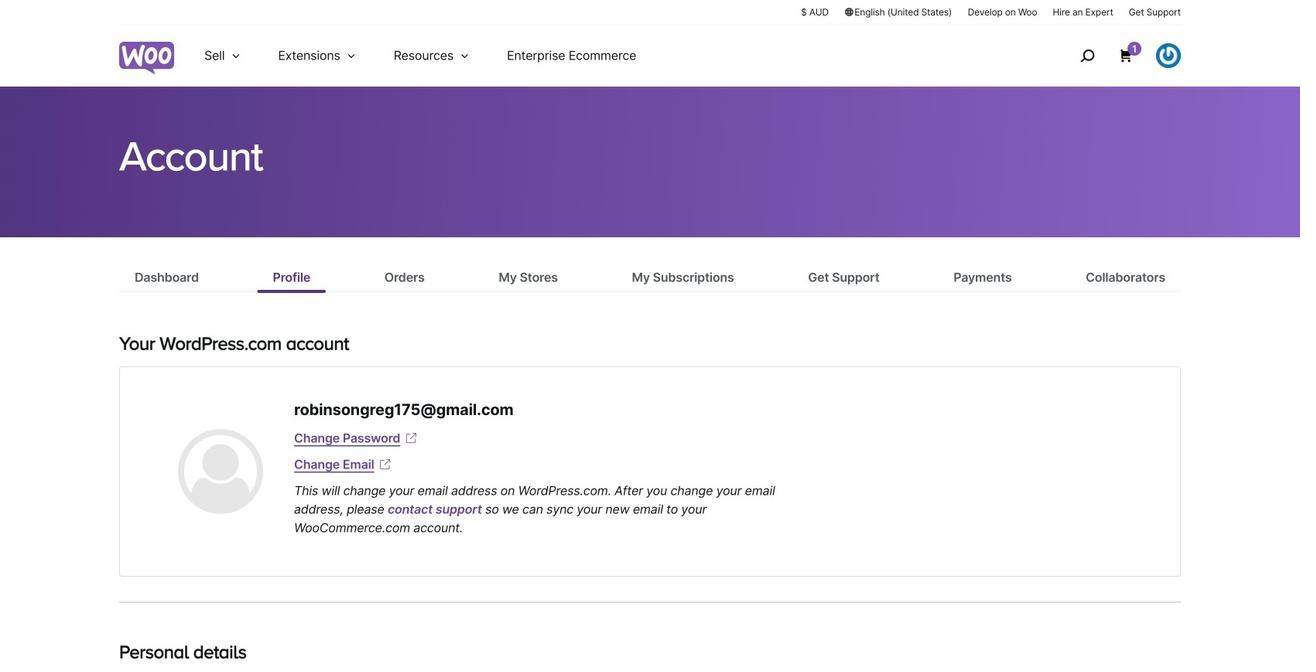 Task type: describe. For each thing, give the bounding box(es) containing it.
open account menu image
[[1156, 43, 1181, 68]]

search image
[[1075, 43, 1100, 68]]



Task type: vqa. For each thing, say whether or not it's contained in the screenshot.
checkbox
no



Task type: locate. For each thing, give the bounding box(es) containing it.
external link image
[[403, 431, 419, 447], [377, 457, 393, 473]]

1 vertical spatial external link image
[[377, 457, 393, 473]]

0 vertical spatial external link image
[[403, 431, 419, 447]]

0 horizontal spatial external link image
[[377, 457, 393, 473]]

gravatar image image
[[178, 430, 263, 515]]

1 horizontal spatial external link image
[[403, 431, 419, 447]]

service navigation menu element
[[1047, 31, 1181, 81]]



